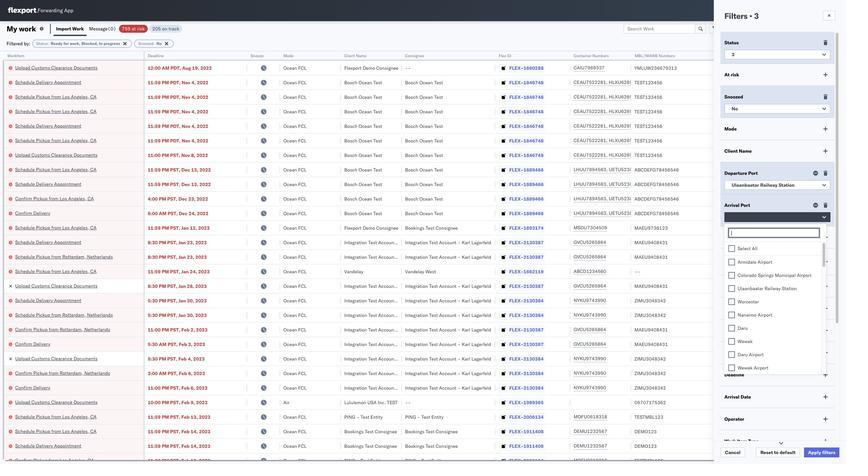 Task type: vqa. For each thing, say whether or not it's contained in the screenshot.
Exception: Missing Master Bill button at the bottom of page
no



Task type: describe. For each thing, give the bounding box(es) containing it.
4 1846748 from the top
[[524, 123, 544, 129]]

final port
[[725, 234, 746, 240]]

pickup for schedule pickup from los angeles, ca link associated with 3rd schedule pickup from los angeles, ca button from the top of the page
[[36, 137, 50, 143]]

pickup for 2nd confirm pickup from rotterdam, netherlands link from the bottom
[[33, 327, 48, 332]]

2130387 for schedule delivery appointment
[[524, 240, 544, 246]]

consignee name
[[725, 306, 762, 311]]

flex-2006134 for 11:59 pm pst, feb 16, 2023
[[510, 458, 544, 464]]

rotterdam, for 5:30 pm pst, jan 30, 2023
[[62, 312, 86, 318]]

delivery for 11:59 pm pdt, nov 4, 2022
[[36, 123, 53, 129]]

arrival date
[[725, 394, 751, 400]]

numbers for mbl/mawb numbers
[[659, 53, 675, 58]]

jan left 12,
[[181, 225, 189, 231]]

3 flex- from the top
[[510, 94, 524, 100]]

2 30, from the top
[[187, 312, 194, 318]]

1 flex- from the top
[[510, 65, 524, 71]]

Search Work text field
[[624, 24, 696, 34]]

pst, down 3:00 am pst, feb 6, 2023
[[170, 385, 180, 391]]

from for 2nd confirm pickup from rotterdam, netherlands link from the bottom
[[49, 327, 58, 332]]

pickup for 8:30's schedule pickup from rotterdam, netherlands link
[[36, 254, 50, 260]]

jaehyung for maeu9408431
[[752, 240, 771, 246]]

4 customs from the top
[[31, 356, 50, 362]]

5 confirm from the top
[[15, 370, 32, 376]]

6, for 3:00 am pst, feb 6, 2023
[[188, 370, 193, 376]]

lhuu7894563, uetu5238478 for confirm delivery
[[574, 210, 641, 216]]

5 ceau7522281, hlxu6269489, hlxu8034992 from the top
[[574, 138, 676, 143]]

3 inside button
[[732, 52, 735, 58]]

ready
[[51, 41, 62, 46]]

6:00 am pst, dec 24, 2022
[[148, 210, 209, 216]]

5 schedule from the top
[[15, 137, 35, 143]]

5 hlxu6269489, from the top
[[609, 138, 643, 143]]

205 on track
[[152, 26, 179, 32]]

1 horizontal spatial work
[[725, 438, 736, 444]]

customs for 11:00 pm pst, nov 8, 2022
[[31, 152, 50, 158]]

18 flex- from the top
[[510, 312, 524, 318]]

1 5:30 from the top
[[148, 298, 158, 304]]

1 vertical spatial risk
[[731, 72, 739, 78]]

7 fcl from the top
[[298, 152, 307, 158]]

4 zimu3048342 from the top
[[635, 370, 666, 376]]

abcdefg78456546 for schedule delivery appointment
[[635, 181, 679, 187]]

resize handle column header for workitem
[[136, 51, 144, 464]]

select all
[[738, 246, 758, 252]]

2 flex- from the top
[[510, 80, 524, 85]]

los for 4:00 pm pst, dec 23, 2022 "confirm pickup from los angeles, ca" button
[[60, 196, 67, 202]]

6, for 11:00 pm pst, feb 6, 2023
[[191, 385, 195, 391]]

11:00 pm pst, feb 2, 2023
[[148, 327, 208, 333]]

confirm delivery link for 6:00
[[15, 210, 50, 216]]

gvcu5265864 for schedule delivery appointment
[[574, 239, 606, 245]]

5 2130384 from the top
[[524, 385, 544, 391]]

4 ceau7522281, hlxu6269489, hlxu8034992 from the top
[[574, 123, 676, 129]]

import
[[56, 26, 71, 32]]

ceau7522281, for eighth schedule pickup from los angeles, ca button from the bottom's schedule pickup from los angeles, ca link
[[574, 94, 608, 100]]

3 clearance from the top
[[51, 283, 72, 289]]

11:59 pm pst, feb 14, 2023 for jaehyung
[[148, 429, 211, 435]]

1893174
[[524, 225, 544, 231]]

: for status
[[48, 41, 49, 46]]

3 flex-1846748 from the top
[[510, 109, 544, 115]]

flex-1660288
[[510, 65, 544, 71]]

0 horizontal spatial no
[[157, 41, 162, 46]]

container
[[574, 53, 592, 58]]

1662119
[[524, 269, 544, 275]]

mbl/mawb numbers
[[635, 53, 675, 58]]

10 flex- from the top
[[510, 196, 524, 202]]

schedule pickup from rotterdam, netherlands for 5:30 pm pst, jan 30, 2023
[[15, 312, 113, 318]]

4 upload from the top
[[15, 356, 30, 362]]

24 ocean fcl from the top
[[284, 414, 307, 420]]

message (0)
[[89, 26, 116, 32]]

final
[[725, 234, 736, 240]]

11:59 pm pst, jan 12, 2023
[[148, 225, 210, 231]]

•
[[750, 11, 753, 21]]

3:00
[[148, 370, 158, 376]]

6 confirm from the top
[[15, 385, 32, 391]]

11:00 for 11:00 pm pst, feb 6, 2023
[[148, 385, 161, 391]]

flex-1911408 for test 20 wi team assignment
[[510, 443, 544, 449]]

14, for test 20 wi team assignment
[[191, 443, 198, 449]]

2 confirm from the top
[[15, 210, 32, 216]]

1 2130384 from the top
[[524, 298, 544, 304]]

10:00
[[148, 400, 161, 406]]

arrival for arrival port
[[725, 202, 740, 208]]

demo123 for jaehyung choi - test destination agent
[[635, 429, 657, 435]]

1 vertical spatial ulaanbaatar
[[738, 286, 764, 292]]

1 vertical spatial mode
[[725, 126, 737, 132]]

12 ocean fcl from the top
[[284, 225, 307, 231]]

2 2130384 from the top
[[524, 312, 544, 318]]

air
[[284, 400, 290, 406]]

16 fcl from the top
[[298, 283, 307, 289]]

ca for third schedule pickup from los angeles, ca button from the bottom
[[90, 268, 97, 274]]

21 flex- from the top
[[510, 356, 524, 362]]

uetu5238478 for confirm delivery
[[609, 210, 641, 216]]

pst, down 6:00 am pst, dec 24, 2022
[[170, 225, 180, 231]]

11:59 pm pst, feb 14, 2023 for test
[[148, 443, 211, 449]]

at
[[132, 26, 136, 32]]

2023 right 3,
[[194, 341, 205, 347]]

in
[[99, 41, 103, 46]]

mode button
[[280, 52, 335, 59]]

0 vertical spatial date
[[762, 350, 772, 356]]

8 schedule pickup from los angeles, ca button from the top
[[15, 428, 97, 435]]

los for third schedule pickup from los angeles, ca button from the bottom
[[62, 268, 70, 274]]

1889466 for schedule pickup from los angeles, ca
[[524, 167, 544, 173]]

angeles, for 11:59 pm pst, feb 16, 2023's confirm pickup from los angeles, ca link
[[68, 457, 86, 463]]

ulaanbaatar railway station button
[[725, 180, 831, 190]]

14, for jaehyung choi - test destination agent
[[191, 429, 198, 435]]

testmbl123 for 11:59 pm pst, feb 13, 2023
[[635, 414, 664, 420]]

resize handle column header for container numbers
[[624, 51, 631, 464]]

appointment for 5:30 pm pst, jan 30, 2023
[[54, 297, 81, 303]]

1 appointment from the top
[[54, 79, 81, 85]]

pickup for 2nd confirm pickup from rotterdam, netherlands link
[[33, 370, 48, 376]]

to
[[774, 450, 779, 456]]

1 30, from the top
[[187, 298, 194, 304]]

team
[[774, 443, 784, 449]]

3:00 am pst, feb 6, 2023
[[148, 370, 205, 376]]

airport right municipal
[[797, 272, 812, 278]]

client inside button
[[344, 53, 355, 58]]

angeles, for confirm pickup from los angeles, ca link corresponding to 4:00 pm pst, dec 23, 2022
[[68, 196, 86, 202]]

-- for flex-1660288
[[405, 65, 411, 71]]

2023 up 3:00 am pst, feb 6, 2023
[[193, 356, 205, 362]]

carrier name
[[725, 283, 755, 289]]

item
[[737, 438, 747, 444]]

2023 up 10:00 pm pst, feb 9, 2023 in the left of the page
[[196, 385, 208, 391]]

1 vertical spatial 13,
[[191, 181, 198, 187]]

7 confirm from the top
[[15, 457, 32, 463]]

demu1232567 for jaehyung choi - test destination agent
[[574, 429, 608, 434]]

2,
[[191, 327, 195, 333]]

759 at risk
[[122, 26, 145, 32]]

usa
[[368, 400, 377, 406]]

flex-2130387 for schedule delivery appointment
[[510, 240, 544, 246]]

schedule pickup from los angeles, ca for eighth schedule pickup from los angeles, ca button from the bottom's schedule pickup from los angeles, ca link
[[15, 94, 97, 100]]

choi for demo123
[[772, 429, 782, 435]]

25 ocean fcl from the top
[[284, 429, 307, 435]]

1 vertical spatial station
[[782, 286, 797, 292]]

25 fcl from the top
[[298, 429, 307, 435]]

27 flex- from the top
[[510, 443, 524, 449]]

1 flex-2130384 from the top
[[510, 298, 544, 304]]

14 ocean fcl from the top
[[284, 254, 307, 260]]

pst, down 11:00 pm pst, feb 6, 2023
[[170, 400, 180, 406]]

11 ocean fcl from the top
[[284, 210, 307, 216]]

4 clearance from the top
[[51, 356, 72, 362]]

type
[[749, 438, 759, 444]]

flex id button
[[496, 52, 564, 59]]

batch
[[809, 26, 822, 32]]

from for 4th schedule pickup from los angeles, ca button from the top schedule pickup from los angeles, ca link
[[51, 166, 61, 172]]

3 2130384 from the top
[[524, 356, 544, 362]]

pst, down 11:00 pm pst, nov 8, 2022 at left
[[170, 167, 180, 173]]

2023 down 8:30 pm pst, jan 28, 2023
[[195, 298, 207, 304]]

pst, up 11:59 pm pst, feb 16, 2023
[[170, 443, 180, 449]]

8 schedule from the top
[[15, 225, 35, 231]]

from for schedule pickup from los angeles, ca link corresponding to seventh schedule pickup from los angeles, ca button from the bottom
[[51, 108, 61, 114]]

4 hlxu8034992 from the top
[[644, 123, 676, 129]]

ulaanbaatar inside the ulaanbaatar railway station button
[[732, 182, 759, 188]]

5 ceau7522281, from the top
[[574, 138, 608, 143]]

springs
[[758, 272, 774, 278]]

client name button
[[341, 52, 395, 59]]

4 hlxu6269489, from the top
[[609, 123, 643, 129]]

4 documents from the top
[[74, 356, 98, 362]]

1 horizontal spatial client name
[[725, 148, 752, 154]]

13 schedule from the top
[[15, 312, 35, 318]]

ca for 4th schedule pickup from los angeles, ca button from the bottom of the page
[[90, 225, 97, 231]]

3 upload customs clearance documents from the top
[[15, 283, 98, 289]]

wewak for wewak airport
[[738, 365, 753, 371]]

confirm pickup from los angeles, ca for 4:00 pm pst, dec 23, 2022
[[15, 196, 94, 202]]

5 schedule pickup from los angeles, ca button from the top
[[15, 224, 97, 232]]

2023 up 11:59 pm pst, feb 16, 2023
[[199, 443, 211, 449]]

upload customs clearance documents button for 11:00 pm pst, nov 8, 2022
[[15, 152, 98, 159]]

departure
[[725, 170, 747, 176]]

my work
[[7, 24, 36, 33]]

2 schedule from the top
[[15, 94, 35, 100]]

4 schedule pickup from los angeles, ca button from the top
[[15, 166, 97, 173]]

schedule pickup from rotterdam, netherlands button for 8:30 pm pst, jan 23, 2023
[[15, 253, 113, 261]]

filters
[[725, 11, 748, 21]]

10 resize handle column header from the left
[[801, 51, 809, 464]]

track
[[169, 26, 179, 32]]

station inside button
[[779, 182, 795, 188]]

by:
[[24, 41, 30, 46]]

11:00 for 11:00 pm pst, nov 8, 2022
[[148, 152, 161, 158]]

3 schedule pickup from los angeles, ca button from the top
[[15, 137, 97, 144]]

2023 right 28,
[[195, 283, 207, 289]]

11:00 pm pst, feb 6, 2023
[[148, 385, 208, 391]]

2023 right "16,"
[[199, 458, 211, 464]]

caiu7969337
[[574, 65, 605, 71]]

2 flex-1846748 from the top
[[510, 94, 544, 100]]

17 flex- from the top
[[510, 298, 524, 304]]

5 11:59 from the top
[[148, 138, 161, 144]]

work item type
[[725, 438, 759, 444]]

msdu7304509
[[574, 225, 608, 231]]

22 flex- from the top
[[510, 370, 524, 376]]

blocked,
[[81, 41, 98, 46]]

confirm delivery for 11:00 pm pst, feb 6, 2023
[[15, 385, 50, 391]]

1660288
[[524, 65, 544, 71]]

status for status
[[725, 40, 739, 46]]

nanaimo
[[738, 312, 757, 318]]

port for arrival port
[[741, 202, 750, 208]]

pickup for 11:59 pm pst, feb 16, 2023's confirm pickup from los angeles, ca link
[[33, 457, 48, 463]]

3 test123456 from the top
[[635, 109, 663, 115]]

3 button
[[725, 50, 831, 60]]

5 hlxu8034992 from the top
[[644, 138, 676, 143]]

6 flex- from the top
[[510, 138, 524, 144]]

9 fcl from the top
[[298, 181, 307, 187]]

11 fcl from the top
[[298, 210, 307, 216]]

5:30 am pst, feb 3, 2023
[[148, 341, 205, 347]]

jan up 11:00 pm pst, feb 2, 2023 on the bottom left of page
[[179, 312, 186, 318]]

dec for confirm delivery
[[179, 210, 188, 216]]

default
[[780, 450, 796, 456]]

21 ocean fcl from the top
[[284, 356, 307, 362]]

pst, left 8,
[[170, 152, 180, 158]]

11:59 pm pst, dec 13, 2022 for schedule pickup from los angeles, ca
[[148, 167, 211, 173]]

2 8:30 pm pst, jan 23, 2023 from the top
[[148, 254, 207, 260]]

dec for schedule delivery appointment
[[181, 181, 190, 187]]

3,
[[188, 341, 193, 347]]

6 ocean fcl from the top
[[284, 138, 307, 144]]

1889466 for schedule delivery appointment
[[524, 181, 544, 187]]

4 test123456 from the top
[[635, 123, 663, 129]]

dec up 6:00 am pst, dec 24, 2022
[[179, 196, 187, 202]]

2023 down 10:00 pm pst, feb 9, 2023 in the left of the page
[[199, 414, 211, 420]]

5:30 pm pst, feb 4, 2023
[[148, 356, 205, 362]]

abcd1234560
[[574, 268, 607, 274]]

jan up 28,
[[181, 269, 189, 275]]

3 hlxu8034992 from the top
[[644, 108, 676, 114]]

2 flex-2130384 from the top
[[510, 312, 544, 318]]

ca for 11:59 pm pst, feb 16, 2023's "confirm pickup from los angeles, ca" button
[[88, 457, 94, 463]]

reset
[[761, 450, 773, 456]]

pst, up 6:00 am pst, dec 24, 2022
[[167, 196, 177, 202]]

8,
[[191, 152, 195, 158]]

flex id
[[499, 53, 511, 58]]

flex-2130387 for confirm pickup from rotterdam, netherlands
[[510, 327, 544, 333]]

work inside button
[[72, 26, 84, 32]]

feb up 11:00 pm pst, feb 6, 2023
[[179, 370, 187, 376]]

11:59 pm pst, feb 13, 2023
[[148, 414, 211, 420]]

container numbers
[[574, 53, 609, 58]]

12 11:59 from the top
[[148, 443, 161, 449]]

os
[[828, 8, 834, 13]]

aug
[[182, 65, 191, 71]]

10 schedule from the top
[[15, 254, 35, 260]]

from for 11:59 pm pst, feb 16, 2023's confirm pickup from los angeles, ca link
[[49, 457, 58, 463]]

24, for 2023
[[190, 269, 197, 275]]

1 schedule delivery appointment from the top
[[15, 79, 81, 85]]

3 resize handle column header from the left
[[272, 51, 280, 464]]

2023 right 9,
[[196, 400, 208, 406]]

6 1846748 from the top
[[524, 152, 544, 158]]

on
[[162, 26, 167, 32]]

22 ocean fcl from the top
[[284, 370, 307, 376]]

4 ocean fcl from the top
[[284, 109, 307, 115]]

15 flex- from the top
[[510, 269, 524, 275]]

apply
[[809, 450, 821, 456]]

5 nyku9743990 from the top
[[574, 385, 606, 391]]

delivery for 11:59 pm pst, dec 13, 2022
[[36, 181, 53, 187]]

pst, down the 11:59 pm pst, jan 24, 2023 at the left of the page
[[167, 283, 177, 289]]

forwarding
[[38, 7, 63, 14]]

1 vertical spatial ulaanbaatar railway station
[[738, 286, 797, 292]]

upload customs clearance documents button for 12:00 am pdt, aug 19, 2022
[[15, 64, 98, 72]]

pst, down 8:30 pm pst, jan 28, 2023
[[167, 298, 177, 304]]

5 zimu3048342 from the top
[[635, 385, 666, 391]]

demo for bookings
[[363, 225, 375, 231]]

pst, down the "4:00 pm pst, dec 23, 2022"
[[168, 210, 178, 216]]

armidale
[[738, 259, 757, 265]]

Search Shipments (/) text field
[[720, 6, 784, 16]]

19,
[[192, 65, 199, 71]]

pst, up the "4:00 pm pst, dec 23, 2022"
[[170, 181, 180, 187]]

mofu0618318 for 11:59 pm pst, feb 16, 2023
[[574, 458, 607, 464]]

1 confirm pickup from rotterdam, netherlands link from the top
[[15, 326, 110, 333]]

confirm pickup from los angeles, ca for 11:59 pm pst, feb 16, 2023
[[15, 457, 94, 463]]

reset to default
[[761, 450, 796, 456]]

flexport demo consignee for -
[[344, 65, 399, 71]]

10 fcl from the top
[[298, 196, 307, 202]]

2 2130387 from the top
[[524, 254, 544, 260]]

flex-2006134 for 11:59 pm pst, feb 13, 2023
[[510, 414, 544, 420]]

select
[[738, 246, 751, 252]]

feb up 10:00 pm pst, feb 9, 2023 in the left of the page
[[181, 385, 190, 391]]

23 fcl from the top
[[298, 385, 307, 391]]

schedule delivery appointment link for 11:59 pm pst, feb 14, 2023
[[15, 443, 81, 449]]

19 fcl from the top
[[298, 327, 307, 333]]

1 schedule delivery appointment button from the top
[[15, 79, 81, 86]]

reset to default button
[[756, 448, 801, 458]]

26 flex- from the top
[[510, 429, 524, 435]]

12:00 am pdt, aug 19, 2022
[[148, 65, 212, 71]]

flex-1662119
[[510, 269, 544, 275]]

origin
[[797, 240, 810, 246]]

8 ocean fcl from the top
[[284, 167, 307, 173]]

flexport. image
[[8, 7, 38, 14]]

deadline inside button
[[148, 53, 164, 58]]

pst, up the 11:59 pm pst, jan 24, 2023 at the left of the page
[[167, 254, 177, 260]]

05707175362
[[635, 400, 666, 406]]

1 11:59 from the top
[[148, 80, 161, 85]]

3 schedule from the top
[[15, 108, 35, 114]]

colorado springs municipal airport
[[738, 272, 812, 278]]

4 schedule from the top
[[15, 123, 35, 129]]

pst, down 11:59 pm pst, jan 12, 2023
[[167, 240, 177, 246]]

pst, up 3:00 am pst, feb 6, 2023
[[167, 356, 177, 362]]

2023 up the 11:59 pm pst, jan 24, 2023 at the left of the page
[[195, 254, 207, 260]]

1 vertical spatial --
[[635, 269, 640, 275]]

2 1846748 from the top
[[524, 94, 544, 100]]

10 11:59 from the top
[[148, 414, 161, 420]]

11:59 pm pst, jan 24, 2023
[[148, 269, 210, 275]]

progress
[[104, 41, 120, 46]]

6 test123456 from the top
[[635, 152, 663, 158]]

1 horizontal spatial deadline
[[725, 372, 745, 378]]

upload customs clearance documents link for 12:00
[[15, 64, 98, 71]]

filtered by:
[[7, 41, 30, 46]]

customs for 10:00 pm pst, feb 9, 2023
[[31, 399, 50, 405]]

flex-1893174
[[510, 225, 544, 231]]

maeu9408431 for schedule delivery appointment
[[635, 240, 668, 246]]

jan up the 11:59 pm pst, jan 24, 2023 at the left of the page
[[179, 254, 186, 260]]

feb up 11:59 pm pst, feb 16, 2023
[[181, 443, 190, 449]]

20
[[761, 443, 767, 449]]

7 flex- from the top
[[510, 152, 524, 158]]

feb down 10:00 pm pst, feb 9, 2023 in the left of the page
[[181, 414, 190, 420]]

container numbers button
[[571, 52, 625, 59]]

daru for daru
[[738, 325, 748, 331]]

name inside client name button
[[356, 53, 367, 58]]

upload customs clearance documents link for 10:00
[[15, 399, 98, 406]]

cancel
[[725, 450, 741, 456]]

jan down 8:30 pm pst, jan 28, 2023
[[179, 298, 186, 304]]

ca for seventh schedule pickup from los angeles, ca button from the bottom
[[90, 108, 97, 114]]

confirm pickup from los angeles, ca link for 11:59 pm pst, feb 16, 2023
[[15, 457, 94, 464]]

snoozed for snoozed : no
[[138, 41, 154, 46]]

omkar for upload customs clearance documents
[[752, 65, 766, 71]]

schedule delivery appointment link for 8:30 pm pst, jan 23, 2023
[[15, 239, 81, 246]]

1 vertical spatial 23,
[[187, 240, 194, 246]]



Task type: locate. For each thing, give the bounding box(es) containing it.
None checkbox
[[729, 245, 735, 252], [729, 259, 735, 266], [729, 285, 735, 292], [729, 299, 735, 305], [729, 325, 735, 332], [729, 365, 735, 371], [729, 245, 735, 252], [729, 259, 735, 266], [729, 285, 735, 292], [729, 299, 735, 305], [729, 325, 735, 332], [729, 365, 735, 371]]

1 horizontal spatial operator
[[752, 53, 768, 58]]

karl
[[401, 240, 410, 246], [462, 240, 470, 246], [401, 254, 410, 260], [462, 254, 470, 260], [401, 283, 410, 289], [462, 283, 470, 289], [401, 298, 410, 304], [462, 298, 470, 304], [401, 312, 410, 318], [462, 312, 470, 318], [401, 327, 410, 333], [462, 327, 470, 333], [401, 341, 410, 347], [462, 341, 470, 347], [401, 356, 410, 362], [462, 356, 470, 362], [401, 370, 410, 376], [462, 370, 470, 376], [401, 385, 410, 391], [462, 385, 470, 391]]

pickup
[[36, 94, 50, 100], [36, 108, 50, 114], [36, 137, 50, 143], [36, 166, 50, 172], [33, 196, 48, 202], [36, 225, 50, 231], [36, 254, 50, 260], [36, 268, 50, 274], [36, 312, 50, 318], [33, 327, 48, 332], [33, 370, 48, 376], [36, 414, 50, 420], [36, 428, 50, 434], [33, 457, 48, 463]]

deadline down wewak airport
[[725, 372, 745, 378]]

airport right nanaimo
[[758, 312, 773, 318]]

jaehyung choi - test destination agent for --
[[752, 269, 835, 275]]

risk right the at
[[137, 26, 145, 32]]

pickup for schedule pickup from rotterdam, netherlands link associated with 5:30
[[36, 312, 50, 318]]

risk
[[137, 26, 145, 32], [731, 72, 739, 78]]

0 horizontal spatial deadline
[[148, 53, 164, 58]]

arrival
[[725, 202, 740, 208], [725, 394, 740, 400]]

8:30 pm pst, jan 23, 2023
[[148, 240, 207, 246], [148, 254, 207, 260]]

0 vertical spatial confirm pickup from los angeles, ca
[[15, 196, 94, 202]]

flex-1846748 button
[[499, 78, 545, 87], [499, 78, 545, 87], [499, 92, 545, 102], [499, 92, 545, 102], [499, 107, 545, 116], [499, 107, 545, 116], [499, 122, 545, 131], [499, 122, 545, 131], [499, 136, 545, 145], [499, 136, 545, 145], [499, 151, 545, 160], [499, 151, 545, 160]]

24, up 12,
[[189, 210, 196, 216]]

pst, down 10:00 pm pst, feb 9, 2023 in the left of the page
[[170, 414, 180, 420]]

21 fcl from the top
[[298, 356, 307, 362]]

am for 3:00
[[159, 370, 167, 376]]

2 vertical spatial choi
[[772, 429, 782, 435]]

pst, up 5:30 pm pst, feb 4, 2023 on the left bottom
[[168, 341, 178, 347]]

status left ready
[[36, 41, 48, 46]]

entity
[[371, 414, 383, 420], [432, 414, 444, 420], [371, 458, 383, 464], [432, 458, 444, 464]]

2023 down 12,
[[195, 240, 207, 246]]

ulaanbaatar up worcester
[[738, 286, 764, 292]]

2 nyku9743990 from the top
[[574, 312, 606, 318]]

5:30 pm pst, jan 30, 2023 down 8:30 pm pst, jan 28, 2023
[[148, 298, 207, 304]]

feb
[[181, 327, 190, 333], [179, 341, 187, 347], [179, 356, 187, 362], [179, 370, 187, 376], [181, 385, 190, 391], [181, 400, 190, 406], [181, 414, 190, 420], [181, 429, 190, 435], [181, 443, 190, 449], [181, 458, 190, 464]]

3 confirm delivery button from the top
[[15, 384, 50, 392]]

mode inside the mode button
[[284, 53, 294, 58]]

23, for schedule pickup from rotterdam, netherlands
[[187, 254, 194, 260]]

1 vertical spatial flexport
[[344, 225, 362, 231]]

1 vertical spatial schedule pickup from rotterdam, netherlands link
[[15, 312, 113, 318]]

agent for maeu9408431
[[811, 240, 824, 246]]

gvcu5265864 for confirm pickup from rotterdam, netherlands
[[574, 327, 606, 333]]

1989365
[[524, 400, 544, 406]]

2 vertical spatial 11:00
[[148, 385, 161, 391]]

2 clearance from the top
[[51, 152, 72, 158]]

appointment for 11:59 pm pdt, nov 4, 2022
[[54, 123, 81, 129]]

mode
[[284, 53, 294, 58], [725, 126, 737, 132]]

1 vertical spatial 8:30 pm pst, jan 23, 2023
[[148, 254, 207, 260]]

workitem
[[7, 53, 25, 58]]

1 vertical spatial confirm delivery link
[[15, 341, 50, 347]]

resize handle column header
[[136, 51, 144, 464], [240, 51, 247, 464], [272, 51, 280, 464], [333, 51, 341, 464], [394, 51, 402, 464], [488, 51, 496, 464], [563, 51, 571, 464], [624, 51, 631, 464], [741, 51, 749, 464], [801, 51, 809, 464], [830, 51, 838, 464]]

uetu5238478 for schedule pickup from los angeles, ca
[[609, 167, 641, 173]]

snoozed : no
[[138, 41, 162, 46]]

flexport for --
[[344, 65, 362, 71]]

appointment for 11:59 pm pst, feb 14, 2023
[[54, 443, 81, 449]]

3 flex-2130384 from the top
[[510, 356, 544, 362]]

pst, up 11:00 pm pst, feb 2, 2023 on the bottom left of page
[[167, 312, 177, 318]]

dec down 11:00 pm pst, nov 8, 2022 at left
[[181, 167, 190, 173]]

1 vertical spatial confirm delivery
[[15, 341, 50, 347]]

schedule pickup from los angeles, ca link
[[15, 93, 97, 100], [15, 108, 97, 115], [15, 137, 97, 144], [15, 166, 97, 173], [15, 224, 97, 231], [15, 268, 97, 275], [15, 413, 97, 420], [15, 428, 97, 435]]

(0)
[[108, 26, 116, 32]]

1 vandelay from the left
[[344, 269, 364, 275]]

11:59 pm pst, feb 14, 2023 up 11:59 pm pst, feb 16, 2023
[[148, 443, 211, 449]]

ca for 4:00 pm pst, dec 23, 2022 "confirm pickup from los angeles, ca" button
[[88, 196, 94, 202]]

pdt,
[[171, 65, 181, 71], [170, 80, 181, 85], [170, 94, 181, 100], [170, 109, 181, 115], [170, 123, 181, 129], [170, 138, 181, 144]]

16 flex- from the top
[[510, 283, 524, 289]]

delivery for 6:00 am pst, dec 24, 2022
[[33, 210, 50, 216]]

flex-1846748
[[510, 80, 544, 85], [510, 94, 544, 100], [510, 109, 544, 115], [510, 123, 544, 129], [510, 138, 544, 144], [510, 152, 544, 158]]

1 choi from the top
[[772, 240, 782, 246]]

6 flex-1846748 from the top
[[510, 152, 544, 158]]

0 vertical spatial snoozed
[[138, 41, 154, 46]]

deadline up 12:00
[[148, 53, 164, 58]]

2 destination from the top
[[797, 429, 822, 435]]

8:30 pm pst, jan 28, 2023
[[148, 283, 207, 289]]

2 customs from the top
[[31, 152, 50, 158]]

0 vertical spatial 11:59 pm pst, dec 13, 2022
[[148, 167, 211, 173]]

1 horizontal spatial mode
[[725, 126, 737, 132]]

1 vertical spatial client
[[725, 148, 738, 154]]

6 11:59 from the top
[[148, 167, 161, 173]]

5:30 down 8:30 pm pst, jan 28, 2023
[[148, 298, 158, 304]]

0 vertical spatial operator
[[752, 53, 768, 58]]

1911408 for test 20 wi team assignment
[[524, 443, 544, 449]]

2 vertical spatial agent
[[823, 429, 835, 435]]

from for schedule pickup from rotterdam, netherlands link associated with 5:30
[[51, 312, 61, 318]]

rotterdam,
[[62, 254, 86, 260], [62, 312, 86, 318], [60, 327, 83, 332], [60, 370, 83, 376]]

5 flex-2130384 from the top
[[510, 385, 544, 391]]

13, down 8,
[[191, 167, 198, 173]]

0 vertical spatial jaehyung choi - test destination agent
[[752, 269, 835, 275]]

pickup for 2nd schedule pickup from los angeles, ca button from the bottom of the page schedule pickup from los angeles, ca link
[[36, 414, 50, 420]]

schedule pickup from los angeles, ca link for seventh schedule pickup from los angeles, ca button from the bottom
[[15, 108, 97, 115]]

6 resize handle column header from the left
[[488, 51, 496, 464]]

schedule pickup from rotterdam, netherlands button
[[15, 253, 113, 261], [15, 312, 113, 319]]

7 schedule pickup from los angeles, ca button from the top
[[15, 413, 97, 421]]

11:59 pm pst, dec 13, 2022 up the "4:00 pm pst, dec 23, 2022"
[[148, 181, 211, 187]]

departure port
[[725, 170, 758, 176]]

confirm delivery button for 11:00 pm pst, feb 6, 2023
[[15, 384, 50, 392]]

16 schedule from the top
[[15, 443, 35, 449]]

jaehyung for --
[[752, 269, 771, 275]]

flex-1911408 for jaehyung choi - test destination agent
[[510, 429, 544, 435]]

20 flex- from the top
[[510, 341, 524, 347]]

14 schedule from the top
[[15, 414, 35, 420]]

omkar savant for upload customs clearance documents
[[752, 65, 781, 71]]

railway inside button
[[761, 182, 778, 188]]

pst, up 8:30 pm pst, jan 28, 2023
[[170, 269, 180, 275]]

mbl/mawb numbers button
[[631, 52, 742, 59]]

2 vertical spatial 23,
[[187, 254, 194, 260]]

0 vertical spatial 6,
[[188, 370, 193, 376]]

flexport
[[344, 65, 362, 71], [344, 225, 362, 231]]

0 vertical spatial confirm pickup from rotterdam, netherlands
[[15, 327, 110, 332]]

2 zimu3048342 from the top
[[635, 312, 666, 318]]

port right the "final"
[[737, 234, 746, 240]]

1 flex-1889466 from the top
[[510, 167, 544, 173]]

flex-1889466 for confirm delivery
[[510, 210, 544, 216]]

2 schedule pickup from los angeles, ca from the top
[[15, 108, 97, 114]]

0 vertical spatial 1911408
[[524, 429, 544, 435]]

14, up "16,"
[[191, 443, 198, 449]]

1 vertical spatial date
[[741, 394, 751, 400]]

1 vertical spatial schedule pickup from rotterdam, netherlands
[[15, 312, 113, 318]]

6, up 9,
[[191, 385, 195, 391]]

5:30 pm pst, jan 30, 2023 up 11:00 pm pst, feb 2, 2023 on the bottom left of page
[[148, 312, 207, 318]]

3 confirm delivery from the top
[[15, 385, 50, 391]]

1 vertical spatial 11:00
[[148, 327, 161, 333]]

port for final port
[[737, 234, 746, 240]]

4 schedule delivery appointment from the top
[[15, 239, 81, 245]]

1 horizontal spatial snoozed
[[725, 94, 743, 100]]

0 horizontal spatial vandelay
[[344, 269, 364, 275]]

1 omkar from the top
[[752, 65, 766, 71]]

destination for --
[[797, 269, 822, 275]]

dec up 11:59 pm pst, jan 12, 2023
[[179, 210, 188, 216]]

4 flex-2130384 from the top
[[510, 370, 544, 376]]

1 vertical spatial demo
[[363, 225, 375, 231]]

1 vertical spatial confirm pickup from los angeles, ca link
[[15, 457, 94, 464]]

11 resize handle column header from the left
[[830, 51, 838, 464]]

1 11:59 pm pst, feb 14, 2023 from the top
[[148, 429, 211, 435]]

1 vertical spatial mofu0618318
[[574, 458, 607, 464]]

from for 2nd confirm pickup from rotterdam, netherlands link
[[49, 370, 58, 376]]

apply filters
[[809, 450, 836, 456]]

1 vertical spatial 24,
[[190, 269, 197, 275]]

3 gvcu5265864 from the top
[[574, 283, 606, 289]]

3 1889466 from the top
[[524, 196, 544, 202]]

3 hlxu6269489, from the top
[[609, 108, 643, 114]]

1 vertical spatial work
[[725, 438, 736, 444]]

2 confirm pickup from los angeles, ca link from the top
[[15, 457, 94, 464]]

angeles, for schedule pickup from los angeles, ca link associated with 3rd schedule pickup from los angeles, ca button from the top of the page
[[71, 137, 89, 143]]

24, up 28,
[[190, 269, 197, 275]]

documents
[[74, 65, 98, 71], [74, 152, 98, 158], [74, 283, 98, 289], [74, 356, 98, 362], [74, 399, 98, 405]]

0 horizontal spatial operator
[[725, 416, 745, 422]]

0 vertical spatial mofu0618318
[[574, 414, 607, 420]]

2 vertical spatial omkar
[[752, 109, 766, 115]]

1 vertical spatial savant
[[767, 80, 781, 85]]

1 vertical spatial 14,
[[191, 443, 198, 449]]

flex-1662119 button
[[499, 267, 545, 276], [499, 267, 545, 276]]

flex-2130384
[[510, 298, 544, 304], [510, 312, 544, 318], [510, 356, 544, 362], [510, 370, 544, 376], [510, 385, 544, 391]]

759
[[122, 26, 130, 32]]

1 gvcu5265864 from the top
[[574, 239, 606, 245]]

3 flex-1889466 from the top
[[510, 196, 544, 202]]

11:59 pm pst, dec 13, 2022
[[148, 167, 211, 173], [148, 181, 211, 187]]

date up wewak airport
[[762, 350, 772, 356]]

client name
[[344, 53, 367, 58], [725, 148, 752, 154]]

2 : from the left
[[154, 41, 155, 46]]

confirm pickup from rotterdam, netherlands button
[[15, 326, 110, 333], [15, 370, 110, 377]]

snoozed down at risk
[[725, 94, 743, 100]]

arrival port
[[725, 202, 750, 208]]

choi
[[772, 240, 782, 246], [772, 269, 782, 275], [772, 429, 782, 435]]

schedule
[[15, 79, 35, 85], [15, 94, 35, 100], [15, 108, 35, 114], [15, 123, 35, 129], [15, 137, 35, 143], [15, 166, 35, 172], [15, 181, 35, 187], [15, 225, 35, 231], [15, 239, 35, 245], [15, 254, 35, 260], [15, 268, 35, 274], [15, 297, 35, 303], [15, 312, 35, 318], [15, 414, 35, 420], [15, 428, 35, 434], [15, 443, 35, 449]]

1 vertical spatial confirm pickup from los angeles, ca button
[[15, 457, 94, 464]]

pickup for third schedule pickup from los angeles, ca button from the bottom's schedule pickup from los angeles, ca link
[[36, 268, 50, 274]]

0 vertical spatial upload customs clearance documents button
[[15, 64, 98, 72]]

1 testmbl123 from the top
[[635, 414, 664, 420]]

1 fcl from the top
[[298, 65, 307, 71]]

4 appointment from the top
[[54, 239, 81, 245]]

agent for demo123
[[823, 429, 835, 435]]

confirm delivery link for 11:00
[[15, 384, 50, 391]]

4 flex-1889466 from the top
[[510, 210, 544, 216]]

2023 down 11:59 pm pst, feb 13, 2023
[[199, 429, 211, 435]]

1 confirm pickup from rotterdam, netherlands from the top
[[15, 327, 110, 332]]

2023 up 11:00 pm pst, feb 2, 2023 on the bottom left of page
[[195, 312, 207, 318]]

1 demu1232567 from the top
[[574, 429, 608, 434]]

demo123 for test 20 wi team assignment
[[635, 443, 657, 449]]

24, for 2022
[[189, 210, 196, 216]]

1 vertical spatial confirm pickup from rotterdam, netherlands link
[[15, 370, 110, 376]]

schedule pickup from los angeles, ca for third schedule pickup from los angeles, ca button from the bottom's schedule pickup from los angeles, ca link
[[15, 268, 97, 274]]

uetu5238478
[[609, 167, 641, 173], [609, 181, 641, 187], [609, 196, 641, 202], [609, 210, 641, 216]]

flex-2130387 for confirm delivery
[[510, 341, 544, 347]]

daru
[[738, 325, 748, 331], [738, 352, 748, 358]]

lululemon
[[344, 400, 366, 406]]

205
[[152, 26, 161, 32]]

0 vertical spatial savant
[[767, 65, 781, 71]]

omkar savant for schedule pickup from los angeles, ca
[[752, 109, 781, 115]]

jaehyung choi - test origin agent
[[752, 240, 824, 246]]

schedule delivery appointment for 11:59 pm pst, feb 14, 2023
[[15, 443, 81, 449]]

pst, down 5:30 pm pst, feb 4, 2023 on the left bottom
[[168, 370, 178, 376]]

0 horizontal spatial client name
[[344, 53, 367, 58]]

4:00 pm pst, dec 23, 2022
[[148, 196, 208, 202]]

confirm delivery button for 5:30 am pst, feb 3, 2023
[[15, 341, 50, 348]]

8:30 pm pst, jan 23, 2023 down 11:59 pm pst, jan 12, 2023
[[148, 240, 207, 246]]

2 vertical spatial omkar savant
[[752, 109, 781, 115]]

numbers for container numbers
[[593, 53, 609, 58]]

1 vertical spatial demu1232567
[[574, 443, 608, 449]]

0 horizontal spatial status
[[36, 41, 48, 46]]

jaehyung up all
[[752, 240, 771, 246]]

0 vertical spatial 8:30 pm pst, jan 23, 2023
[[148, 240, 207, 246]]

carrier
[[725, 283, 740, 289]]

6 schedule delivery appointment from the top
[[15, 443, 81, 449]]

my
[[7, 24, 17, 33]]

2 schedule delivery appointment button from the top
[[15, 123, 81, 130]]

0 horizontal spatial numbers
[[593, 53, 609, 58]]

flex-1911408 button
[[499, 427, 545, 436], [499, 427, 545, 436], [499, 442, 545, 451], [499, 442, 545, 451]]

2 numbers from the left
[[659, 53, 675, 58]]

1 vertical spatial arrival
[[725, 394, 740, 400]]

quoted
[[725, 350, 741, 356]]

vessel name
[[725, 328, 753, 334]]

agent for --
[[823, 269, 835, 275]]

2023 right 12,
[[198, 225, 210, 231]]

at risk
[[725, 72, 739, 78]]

clearance for 10:00 pm pst, feb 9, 2023
[[51, 399, 72, 405]]

4 11:59 from the top
[[148, 123, 161, 129]]

choi up team
[[772, 429, 782, 435]]

feb left "16,"
[[181, 458, 190, 464]]

2 confirm pickup from rotterdam, netherlands link from the top
[[15, 370, 110, 376]]

2130387 for confirm delivery
[[524, 341, 544, 347]]

0 vertical spatial 23,
[[188, 196, 196, 202]]

2 confirm pickup from los angeles, ca button from the top
[[15, 457, 94, 464]]

flex-1989365
[[510, 400, 544, 406]]

3 8:30 from the top
[[148, 283, 158, 289]]

armidale airport
[[738, 259, 773, 265]]

1 horizontal spatial date
[[762, 350, 772, 356]]

schedule delivery appointment link for 5:30 pm pst, jan 30, 2023
[[15, 297, 81, 304]]

8:30 pm pst, jan 23, 2023 up the 11:59 pm pst, jan 24, 2023 at the left of the page
[[148, 254, 207, 260]]

test 20 wi team assignment
[[752, 443, 810, 449]]

6 hlxu8034992 from the top
[[644, 152, 676, 158]]

snoozed for snoozed
[[725, 94, 743, 100]]

23, up 6:00 am pst, dec 24, 2022
[[188, 196, 196, 202]]

2 11:59 from the top
[[148, 94, 161, 100]]

1 vertical spatial confirm delivery button
[[15, 341, 50, 348]]

wewak airport
[[738, 365, 769, 371]]

:
[[48, 41, 49, 46], [154, 41, 155, 46]]

savant for upload customs clearance documents
[[767, 65, 781, 71]]

operator down exception
[[752, 53, 768, 58]]

netherlands for 3:00
[[84, 370, 110, 376]]

3 right •
[[754, 11, 759, 21]]

pst, left "16,"
[[170, 458, 180, 464]]

jan left 28,
[[179, 283, 186, 289]]

los for 2nd schedule pickup from los angeles, ca button from the bottom of the page
[[62, 414, 70, 420]]

5 2130387 from the top
[[524, 341, 544, 347]]

13, for 4th schedule pickup from los angeles, ca button from the top schedule pickup from los angeles, ca link
[[191, 167, 198, 173]]

3 fcl from the top
[[298, 94, 307, 100]]

port down departure port
[[741, 202, 750, 208]]

2 demo123 from the top
[[635, 443, 657, 449]]

los for eighth schedule pickup from los angeles, ca button from the top of the page
[[62, 428, 70, 434]]

list box containing select all
[[725, 242, 822, 464]]

1 vertical spatial 30,
[[187, 312, 194, 318]]

delivery for 5:30 am pst, feb 3, 2023
[[33, 341, 50, 347]]

confirm delivery link
[[15, 210, 50, 216], [15, 341, 50, 347], [15, 384, 50, 391]]

airport for wewak airport
[[754, 365, 769, 371]]

2 vertical spatial confirm delivery link
[[15, 384, 50, 391]]

resize handle column header for deadline
[[240, 51, 247, 464]]

angeles, for schedule pickup from los angeles, ca link corresponding to seventh schedule pickup from los angeles, ca button from the bottom
[[71, 108, 89, 114]]

13, up the "4:00 pm pst, dec 23, 2022"
[[191, 181, 198, 187]]

list box
[[725, 242, 822, 464]]

gvcu5265864 for confirm delivery
[[574, 341, 606, 347]]

angeles, for 2nd schedule pickup from los angeles, ca button from the bottom of the page schedule pickup from los angeles, ca link
[[71, 414, 89, 420]]

1 vertical spatial wewak
[[738, 365, 753, 371]]

jan down 11:59 pm pst, jan 12, 2023
[[179, 240, 186, 246]]

jaehyung choi - test destination agent down jaehyung choi - test origin agent
[[752, 269, 835, 275]]

consignee inside consignee button
[[405, 53, 424, 58]]

0 vertical spatial 30,
[[187, 298, 194, 304]]

1 vertical spatial operator
[[725, 416, 745, 422]]

daru for daru airport
[[738, 352, 748, 358]]

zimu3048342
[[635, 298, 666, 304], [635, 312, 666, 318], [635, 356, 666, 362], [635, 370, 666, 376], [635, 385, 666, 391]]

from for schedule pickup from los angeles, ca link associated with 3rd schedule pickup from los angeles, ca button from the top of the page
[[51, 137, 61, 143]]

test
[[373, 80, 382, 85], [434, 80, 443, 85], [373, 94, 382, 100], [434, 94, 443, 100], [373, 109, 382, 115], [434, 109, 443, 115], [373, 123, 382, 129], [434, 123, 443, 129], [373, 138, 382, 144], [434, 138, 443, 144], [373, 152, 382, 158], [434, 152, 443, 158], [373, 167, 382, 173], [434, 167, 443, 173], [373, 181, 382, 187], [434, 181, 443, 187], [373, 196, 382, 202], [434, 196, 443, 202], [373, 210, 382, 216], [434, 210, 443, 216], [426, 225, 435, 231], [368, 240, 377, 246], [429, 240, 438, 246], [787, 240, 796, 246], [368, 254, 377, 260], [429, 254, 438, 260], [787, 269, 796, 275], [368, 283, 377, 289], [429, 283, 438, 289], [368, 298, 377, 304], [429, 298, 438, 304], [368, 312, 377, 318], [429, 312, 438, 318], [368, 327, 377, 333], [429, 327, 438, 333], [368, 341, 377, 347], [429, 341, 438, 347], [368, 356, 377, 362], [429, 356, 438, 362], [368, 370, 377, 376], [429, 370, 438, 376], [368, 385, 377, 391], [429, 385, 438, 391], [361, 414, 369, 420], [422, 414, 430, 420], [365, 429, 374, 435], [426, 429, 435, 435], [787, 429, 796, 435], [365, 443, 374, 449], [426, 443, 435, 449], [361, 458, 369, 464], [422, 458, 430, 464]]

demu1232567
[[574, 429, 608, 434], [574, 443, 608, 449]]

2 flexport from the top
[[344, 225, 362, 231]]

los for eighth schedule pickup from los angeles, ca button from the bottom
[[62, 94, 70, 100]]

los for seventh schedule pickup from los angeles, ca button from the bottom
[[62, 108, 70, 114]]

ceau7522281, for schedule pickup from los angeles, ca link corresponding to seventh schedule pickup from los angeles, ca button from the bottom
[[574, 108, 608, 114]]

railway
[[761, 182, 778, 188], [765, 286, 781, 292]]

0 vertical spatial omkar savant
[[752, 65, 781, 71]]

numbers up ymluw236679313
[[659, 53, 675, 58]]

0 vertical spatial wewak
[[738, 339, 753, 345]]

2 wewak from the top
[[738, 365, 753, 371]]

0 vertical spatial confirm delivery
[[15, 210, 50, 216]]

nanaimo airport
[[738, 312, 773, 318]]

flex-2130387 button
[[499, 238, 545, 247], [499, 238, 545, 247], [499, 252, 545, 262], [499, 252, 545, 262], [499, 282, 545, 291], [499, 282, 545, 291], [499, 325, 545, 334], [499, 325, 545, 334], [499, 340, 545, 349], [499, 340, 545, 349]]

1 horizontal spatial 3
[[754, 11, 759, 21]]

11:59 pm pst, feb 14, 2023 down 11:59 pm pst, feb 13, 2023
[[148, 429, 211, 435]]

0 vertical spatial mode
[[284, 53, 294, 58]]

4 11:59 pm pdt, nov 4, 2022 from the top
[[148, 123, 208, 129]]

0 vertical spatial no
[[157, 41, 162, 46]]

flexport for bookings test consignee
[[344, 225, 362, 231]]

am right 12:00
[[162, 65, 169, 71]]

4:00
[[148, 196, 158, 202]]

jaehyung down armidale airport
[[752, 269, 771, 275]]

terminal (firms code)
[[725, 257, 763, 267]]

ulaanbaatar railway station down springs
[[738, 286, 797, 292]]

1 vertical spatial jaehyung choi - test destination agent
[[752, 429, 835, 435]]

1 nyku9743990 from the top
[[574, 298, 606, 304]]

2 confirm pickup from rotterdam, netherlands button from the top
[[15, 370, 110, 377]]

ulaanbaatar down departure port
[[732, 182, 759, 188]]

wewak up quoted delivery date
[[738, 339, 753, 345]]

pst, down 11:59 pm pst, feb 13, 2023
[[170, 429, 180, 435]]

choi down armidale airport
[[772, 269, 782, 275]]

ulaanbaatar railway station inside button
[[732, 182, 795, 188]]

0 horizontal spatial work
[[72, 26, 84, 32]]

choi left origin
[[772, 240, 782, 246]]

airport down daru airport
[[754, 365, 769, 371]]

0 vertical spatial confirm pickup from los angeles, ca link
[[15, 195, 94, 202]]

batch action button
[[799, 24, 842, 34]]

0 vertical spatial port
[[749, 170, 758, 176]]

feb left 9,
[[181, 400, 190, 406]]

0 vertical spatial flex-2006134
[[510, 414, 544, 420]]

5 gvcu5265864 from the top
[[574, 341, 606, 347]]

delivery for 8:30 pm pst, jan 23, 2023
[[36, 239, 53, 245]]

0 horizontal spatial snoozed
[[138, 41, 154, 46]]

pst, up 5:30 am pst, feb 3, 2023
[[170, 327, 180, 333]]

feb left the 2,
[[181, 327, 190, 333]]

8 11:59 from the top
[[148, 225, 161, 231]]

schedule pickup from los angeles, ca
[[15, 94, 97, 100], [15, 108, 97, 114], [15, 137, 97, 143], [15, 166, 97, 172], [15, 225, 97, 231], [15, 268, 97, 274], [15, 414, 97, 420], [15, 428, 97, 434]]

lhuu7894563, for schedule delivery appointment
[[574, 181, 608, 187]]

1 vertical spatial railway
[[765, 286, 781, 292]]

0 vertical spatial --
[[405, 65, 411, 71]]

wewak for wewak
[[738, 339, 753, 345]]

2 vertical spatial upload customs clearance documents button
[[15, 399, 98, 406]]

consignee button
[[402, 52, 489, 59]]

confirm pickup from los angeles, ca link for 4:00 pm pst, dec 23, 2022
[[15, 195, 94, 202]]

netherlands for 8:30
[[87, 254, 113, 260]]

snoozed
[[138, 41, 154, 46], [725, 94, 743, 100]]

jan
[[181, 225, 189, 231], [179, 240, 186, 246], [179, 254, 186, 260], [181, 269, 189, 275], [179, 283, 186, 289], [179, 298, 186, 304], [179, 312, 186, 318]]

ceau7522281, for upload customs clearance documents link for 11:00
[[574, 152, 608, 158]]

2 savant from the top
[[767, 80, 781, 85]]

2 fcl from the top
[[298, 80, 307, 85]]

1889466
[[524, 167, 544, 173], [524, 181, 544, 187], [524, 196, 544, 202], [524, 210, 544, 216]]

3 jaehyung from the top
[[752, 429, 771, 435]]

3 11:00 from the top
[[148, 385, 161, 391]]

netherlands
[[87, 254, 113, 260], [87, 312, 113, 318], [84, 327, 110, 332], [84, 370, 110, 376]]

mofu0618318
[[574, 414, 607, 420], [574, 458, 607, 464]]

lhuu7894563, for schedule pickup from los angeles, ca
[[574, 167, 608, 173]]

8 flex- from the top
[[510, 167, 524, 173]]

13 flex- from the top
[[510, 240, 524, 246]]

3 savant from the top
[[767, 109, 781, 115]]

2 omkar savant from the top
[[752, 80, 781, 85]]

ca for 3rd schedule pickup from los angeles, ca button from the top of the page
[[90, 137, 97, 143]]

2 flex-1889466 from the top
[[510, 181, 544, 187]]

jaehyung choi - test destination agent up assignment
[[752, 429, 835, 435]]

clearance for 12:00 am pdt, aug 19, 2022
[[51, 65, 72, 71]]

12:00
[[148, 65, 161, 71]]

flex-1989365 button
[[499, 398, 545, 407], [499, 398, 545, 407]]

1 ceau7522281, hlxu6269489, hlxu8034992 from the top
[[574, 79, 676, 85]]

2 flex-1911408 from the top
[[510, 443, 544, 449]]

deadline button
[[144, 52, 241, 59]]

1 horizontal spatial risk
[[731, 72, 739, 78]]

3 confirm from the top
[[15, 327, 32, 332]]

0 vertical spatial flexport
[[344, 65, 362, 71]]

inc.
[[378, 400, 386, 406]]

port right the departure
[[749, 170, 758, 176]]

confirm pickup from los angeles, ca button for 11:59 pm pst, feb 16, 2023
[[15, 457, 94, 464]]

1 jaehyung from the top
[[752, 240, 771, 246]]

ulaanbaatar railway station down departure port
[[732, 182, 795, 188]]

1 abcdefg78456546 from the top
[[635, 167, 679, 173]]

30, down 28,
[[187, 298, 194, 304]]

1 horizontal spatial :
[[154, 41, 155, 46]]

1 vertical spatial client name
[[725, 148, 752, 154]]

0 vertical spatial agent
[[811, 240, 824, 246]]

pickup for 4th schedule pickup from los angeles, ca button from the top schedule pickup from los angeles, ca link
[[36, 166, 50, 172]]

from for schedule pickup from los angeles, ca link for 4th schedule pickup from los angeles, ca button from the bottom of the page
[[51, 225, 61, 231]]

5 resize handle column header from the left
[[394, 51, 402, 464]]

netherlands for 5:30
[[87, 312, 113, 318]]

bookings
[[405, 225, 425, 231], [344, 429, 364, 435], [405, 429, 425, 435], [344, 443, 364, 449], [405, 443, 425, 449]]

20 fcl from the top
[[298, 341, 307, 347]]

4 lhuu7894563, from the top
[[574, 210, 608, 216]]

exception
[[743, 26, 764, 32]]

1 vertical spatial 11:59 pm pst, dec 13, 2022
[[148, 181, 211, 187]]

: down 205
[[154, 41, 155, 46]]

2023 right the 2,
[[196, 327, 208, 333]]

upload customs clearance documents
[[15, 65, 98, 71], [15, 152, 98, 158], [15, 283, 98, 289], [15, 356, 98, 362], [15, 399, 98, 405]]

30, up the 2,
[[187, 312, 194, 318]]

11:00 for 11:00 pm pst, feb 2, 2023
[[148, 327, 161, 333]]

upload customs clearance documents button
[[15, 64, 98, 72], [15, 152, 98, 159], [15, 399, 98, 406]]

5:30 up 11:00 pm pst, feb 2, 2023 on the bottom left of page
[[148, 312, 158, 318]]

dec up the "4:00 pm pst, dec 23, 2022"
[[181, 181, 190, 187]]

0 vertical spatial omkar
[[752, 65, 766, 71]]

None text field
[[731, 230, 819, 236]]

schedule pickup from los angeles, ca link for third schedule pickup from los angeles, ca button from the bottom
[[15, 268, 97, 275]]

wewak down daru airport
[[738, 365, 753, 371]]

7 schedule pickup from los angeles, ca from the top
[[15, 414, 97, 420]]

client name inside button
[[344, 53, 367, 58]]

work
[[19, 24, 36, 33]]

0 vertical spatial confirm pickup from los angeles, ca button
[[15, 195, 94, 203]]

work up the cancel button
[[725, 438, 736, 444]]

0 horizontal spatial mode
[[284, 53, 294, 58]]

feb down 11:59 pm pst, feb 13, 2023
[[181, 429, 190, 435]]

2 1911408 from the top
[[524, 443, 544, 449]]

13, down 9,
[[191, 414, 198, 420]]

4 abcdefg78456546 from the top
[[635, 210, 679, 216]]

1 vertical spatial 11:59 pm pst, feb 14, 2023
[[148, 443, 211, 449]]

pickup for confirm pickup from los angeles, ca link corresponding to 4:00 pm pst, dec 23, 2022
[[33, 196, 48, 202]]

14 fcl from the top
[[298, 254, 307, 260]]

5 1846748 from the top
[[524, 138, 544, 144]]

lhuu7894563, for confirm delivery
[[574, 210, 608, 216]]

0 vertical spatial confirm pickup from rotterdam, netherlands link
[[15, 326, 110, 333]]

am right 6:00
[[159, 210, 167, 216]]

1 vertical spatial testmbl123
[[635, 458, 664, 464]]

6,
[[188, 370, 193, 376], [191, 385, 195, 391]]

jaehyung up the type
[[752, 429, 771, 435]]

2 hlxu8034992 from the top
[[644, 94, 676, 100]]

schedule pickup from los angeles, ca for eighth schedule pickup from los angeles, ca button from the top of the page's schedule pickup from los angeles, ca link
[[15, 428, 97, 434]]

1 2130387 from the top
[[524, 240, 544, 246]]

0 vertical spatial demo123
[[635, 429, 657, 435]]

1 vertical spatial flex-1911408
[[510, 443, 544, 449]]

feb left 3,
[[179, 341, 187, 347]]

destination up assignment
[[797, 429, 822, 435]]

: left ready
[[48, 41, 49, 46]]

port
[[749, 170, 758, 176], [741, 202, 750, 208], [737, 234, 746, 240]]

0 vertical spatial testmbl123
[[635, 414, 664, 420]]

lhuu7894563,
[[574, 167, 608, 173], [574, 181, 608, 187], [574, 196, 608, 202], [574, 210, 608, 216]]

demo for -
[[363, 65, 375, 71]]

1 schedule from the top
[[15, 79, 35, 85]]

2023 up 8:30 pm pst, jan 28, 2023
[[198, 269, 210, 275]]

lhuu7894563, uetu5238478 for schedule pickup from los angeles, ca
[[574, 167, 641, 173]]

0 vertical spatial ulaanbaatar railway station
[[732, 182, 795, 188]]

ca for eighth schedule pickup from los angeles, ca button from the bottom
[[90, 94, 97, 100]]

11:59 pm pst, dec 13, 2022 down 11:00 pm pst, nov 8, 2022 at left
[[148, 167, 211, 173]]

schedule pickup from rotterdam, netherlands link for 5:30
[[15, 312, 113, 318]]

0 vertical spatial risk
[[137, 26, 145, 32]]

1 schedule pickup from rotterdam, netherlands from the top
[[15, 254, 113, 260]]

ping
[[344, 414, 355, 420], [405, 414, 416, 420], [344, 458, 355, 464], [405, 458, 416, 464]]

am right 3:00
[[159, 370, 167, 376]]

2006134
[[524, 414, 544, 420], [524, 458, 544, 464]]

1 vertical spatial demo123
[[635, 443, 657, 449]]

2 vertical spatial --
[[405, 400, 411, 406]]

los for 11:59 pm pst, feb 16, 2023's "confirm pickup from los angeles, ca" button
[[60, 457, 67, 463]]

2 vertical spatial 13,
[[191, 414, 198, 420]]

upload customs clearance documents link for 11:00
[[15, 152, 98, 158]]

ymluw236679313
[[635, 65, 677, 71]]

7 resize handle column header from the left
[[563, 51, 571, 464]]

8 schedule pickup from los angeles, ca from the top
[[15, 428, 97, 434]]

6 schedule delivery appointment button from the top
[[15, 443, 81, 450]]

2023 up 11:00 pm pst, feb 6, 2023
[[194, 370, 205, 376]]

2 vertical spatial jaehyung
[[752, 429, 771, 435]]

0 vertical spatial confirm delivery link
[[15, 210, 50, 216]]

None checkbox
[[729, 272, 735, 279], [729, 312, 735, 318], [729, 338, 735, 345], [729, 351, 735, 358], [729, 272, 735, 279], [729, 312, 735, 318], [729, 338, 735, 345], [729, 351, 735, 358]]

cancel button
[[721, 448, 746, 458]]

angeles, for 4th schedule pickup from los angeles, ca button from the top schedule pickup from los angeles, ca link
[[71, 166, 89, 172]]

airport up wewak airport
[[749, 352, 764, 358]]

id
[[507, 53, 511, 58]]

0 vertical spatial confirm pickup from rotterdam, netherlands button
[[15, 326, 110, 333]]

feb up 3:00 am pst, feb 6, 2023
[[179, 356, 187, 362]]

11:59 pm pst, dec 13, 2022 for schedule delivery appointment
[[148, 181, 211, 187]]

no inside button
[[732, 106, 738, 112]]

0 vertical spatial flexport demo consignee
[[344, 65, 399, 71]]

mbl/mawb
[[635, 53, 658, 58]]

for
[[63, 41, 69, 46]]

from for third schedule pickup from los angeles, ca button from the bottom's schedule pickup from los angeles, ca link
[[51, 268, 61, 274]]

flex-1889466 for schedule delivery appointment
[[510, 181, 544, 187]]

quoted delivery date
[[725, 350, 772, 356]]

upload for 12:00 am pdt, aug 19, 2022
[[15, 65, 30, 71]]

15 ocean fcl from the top
[[284, 269, 307, 275]]

flex
[[499, 53, 506, 58]]

operator down arrival date
[[725, 416, 745, 422]]

0 vertical spatial client name
[[344, 53, 367, 58]]



